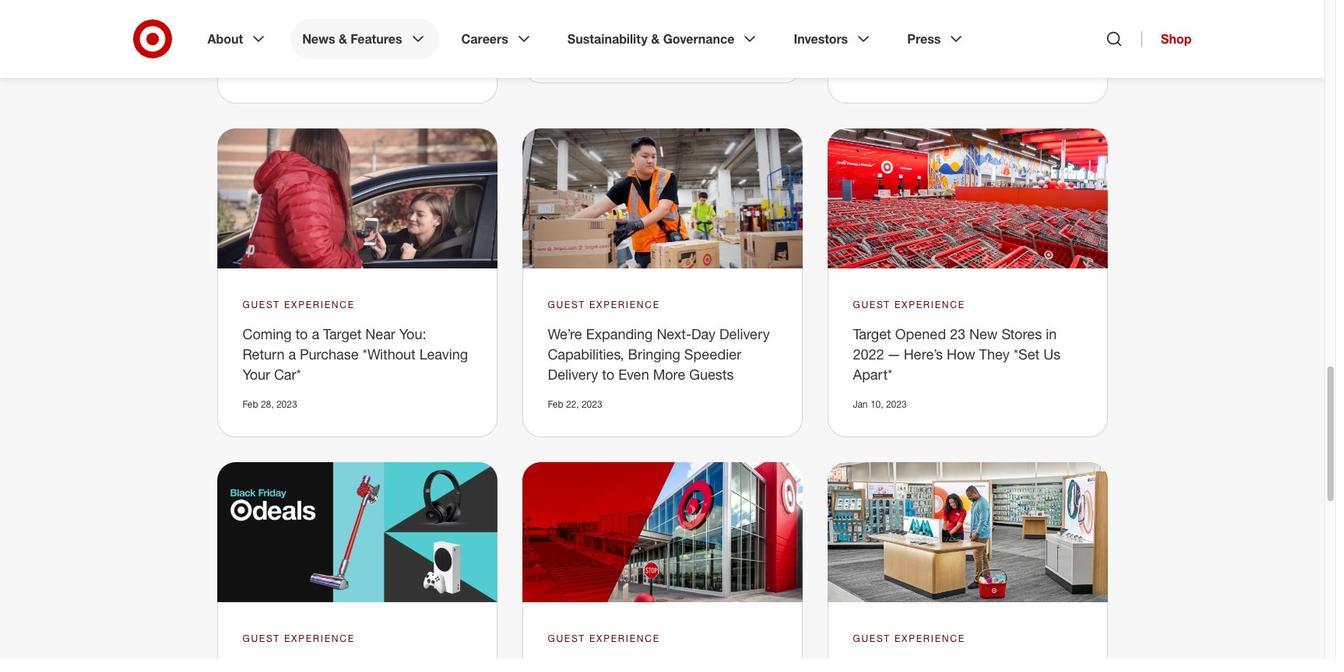 Task type: locate. For each thing, give the bounding box(es) containing it.
1 horizontal spatial near
[[424, 12, 454, 29]]

here's
[[904, 346, 943, 363]]

1 vertical spatial next-
[[657, 325, 691, 343]]

we're launching a new facility that will bring next-day delivery to more guests link
[[853, 0, 1082, 49]]

target up purchase
[[323, 325, 362, 343]]

careers link
[[450, 19, 544, 59]]

0 vertical spatial day
[[951, 12, 975, 29]]

2 horizontal spatial delivery
[[979, 12, 1029, 29]]

0 horizontal spatial feb
[[243, 399, 258, 410]]

2023 inside the isn't it grande? starbucks is coming to a target drive up near you jun 21, 2023
[[581, 44, 602, 56]]

2 vertical spatial delivery
[[548, 366, 598, 383]]

guest experience
[[243, 299, 355, 311], [548, 299, 660, 311], [853, 299, 965, 311], [243, 633, 355, 645], [548, 633, 660, 645], [853, 633, 965, 645]]

your
[[243, 366, 270, 383]]

coming
[[243, 12, 292, 29], [243, 325, 292, 343]]

next-
[[916, 12, 951, 29], [657, 325, 691, 343]]

1 horizontal spatial more
[[1049, 12, 1082, 29]]

2023 right 22,
[[582, 399, 602, 410]]

coming to a target near you: return a purchase *without leaving your car*
[[243, 325, 468, 383]]

a down grande?
[[312, 12, 319, 29]]

new left the facility
[[973, 0, 1001, 9]]

coming up return
[[243, 325, 292, 343]]

to down the facility
[[1033, 12, 1045, 29]]

2023 for we're expanding next-day delivery capabilities, bringing speedier delivery to even more guests
[[582, 399, 602, 410]]

new inside we're launching a new facility that will bring next-day delivery to more guests
[[973, 0, 1001, 9]]

new
[[973, 0, 1001, 9], [969, 325, 998, 343]]

to up purchase
[[295, 325, 308, 343]]

to down grande?
[[295, 12, 308, 29]]

0 vertical spatial more
[[1049, 12, 1082, 29]]

*set
[[1013, 346, 1040, 363]]

day
[[951, 12, 975, 29], [691, 325, 715, 343]]

more down bringing
[[653, 366, 685, 383]]

0 horizontal spatial next-
[[657, 325, 691, 343]]

21,
[[566, 44, 579, 56]]

1 vertical spatial near
[[365, 325, 395, 343]]

coming inside coming to a target near you: return a purchase *without leaving your car*
[[243, 325, 292, 343]]

day down launching
[[951, 12, 975, 29]]

delivery up speedier
[[719, 325, 770, 343]]

guest experience link
[[243, 298, 355, 312], [548, 298, 660, 312], [853, 298, 965, 312], [243, 632, 355, 646], [548, 632, 660, 646], [853, 632, 965, 646]]

& left governance
[[651, 31, 660, 47]]

0 horizontal spatial delivery
[[548, 366, 598, 383]]

is
[[410, 0, 421, 9]]

2 coming from the top
[[243, 325, 292, 343]]

guest
[[243, 299, 280, 311], [548, 299, 585, 311], [853, 299, 891, 311], [243, 633, 280, 645], [548, 633, 585, 645], [853, 633, 891, 645]]

2023
[[581, 44, 602, 56], [276, 399, 297, 410], [582, 399, 602, 410], [886, 399, 907, 410]]

0 horizontal spatial near
[[365, 325, 395, 343]]

more down that
[[1049, 12, 1082, 29]]

apart*
[[853, 366, 893, 383]]

& right 'news'
[[339, 31, 347, 47]]

0 horizontal spatial more
[[653, 366, 685, 383]]

new for they
[[969, 325, 998, 343]]

—
[[888, 346, 900, 363]]

a up purchase
[[312, 325, 319, 343]]

1 coming from the top
[[243, 12, 292, 29]]

feb
[[243, 399, 258, 410], [548, 399, 563, 410]]

we're expanding next-day delivery capabilities, bringing speedier delivery to even more guests link
[[548, 325, 770, 383]]

features
[[351, 31, 402, 47]]

coming inside the isn't it grande? starbucks is coming to a target drive up near you jun 21, 2023
[[243, 12, 292, 29]]

isn't
[[243, 0, 269, 9]]

1 vertical spatial delivery
[[719, 325, 770, 343]]

even
[[618, 366, 649, 383]]

0 vertical spatial coming
[[243, 12, 292, 29]]

1 vertical spatial more
[[653, 366, 685, 383]]

2023 for target opened 23 new stores in 2022 — here's how they *set us apart*
[[886, 399, 907, 410]]

more
[[1049, 12, 1082, 29], [653, 366, 685, 383]]

a large room with red seats and a large red wall with a blue and white banner image
[[827, 128, 1108, 269]]

next- inside "we're expanding next-day delivery capabilities, bringing speedier delivery to even more guests"
[[657, 325, 691, 343]]

sustainability & governance
[[567, 31, 735, 47]]

1 feb from the left
[[243, 399, 258, 410]]

a right launching
[[961, 0, 969, 9]]

next- up bringing
[[657, 325, 691, 343]]

1 horizontal spatial guests
[[853, 32, 897, 49]]

0 vertical spatial near
[[424, 12, 454, 29]]

you
[[243, 32, 266, 49]]

a man and woman standing next to a counter with a computer image
[[827, 462, 1108, 603]]

1 vertical spatial day
[[691, 325, 715, 343]]

2023 right 21,
[[581, 44, 602, 56]]

feb 28, 2023
[[243, 399, 297, 410]]

0 vertical spatial next-
[[916, 12, 951, 29]]

a up car*
[[288, 346, 296, 363]]

to
[[295, 12, 308, 29], [1033, 12, 1045, 29], [295, 325, 308, 343], [602, 366, 614, 383]]

guests inside "we're expanding next-day delivery capabilities, bringing speedier delivery to even more guests"
[[689, 366, 734, 383]]

next- down launching
[[916, 12, 951, 29]]

1 vertical spatial new
[[969, 325, 998, 343]]

target opened 23 new stores in 2022 — here's how they *set us apart*
[[853, 325, 1061, 383]]

a person taking a picture of a person in a car image
[[217, 128, 497, 269]]

jan 10, 2023
[[853, 399, 907, 410]]

0 vertical spatial guests
[[853, 32, 897, 49]]

up
[[402, 12, 420, 29]]

1 horizontal spatial feb
[[548, 399, 563, 410]]

coming down it
[[243, 12, 292, 29]]

jun
[[548, 44, 563, 56]]

target
[[323, 12, 362, 29], [323, 325, 362, 343], [853, 325, 891, 343]]

starbucks
[[343, 0, 406, 9]]

delivery down the facility
[[979, 12, 1029, 29]]

feb left 22,
[[548, 399, 563, 410]]

0 horizontal spatial day
[[691, 325, 715, 343]]

2 feb from the left
[[548, 399, 563, 410]]

delivery
[[979, 12, 1029, 29], [719, 325, 770, 343], [548, 366, 598, 383]]

target opened 23 new stores in 2022 — here's how they *set us apart* link
[[853, 325, 1061, 383]]

guests down speedier
[[689, 366, 734, 383]]

it
[[273, 0, 281, 9]]

&
[[339, 31, 347, 47], [651, 31, 660, 47]]

we're
[[853, 0, 889, 9]]

target up news & features
[[323, 12, 362, 29]]

to inside the isn't it grande? starbucks is coming to a target drive up near you jun 21, 2023
[[295, 12, 308, 29]]

2023 right 28,
[[276, 399, 297, 410]]

expanding
[[586, 325, 653, 343]]

news & features
[[302, 31, 402, 47]]

0 vertical spatial delivery
[[979, 12, 1029, 29]]

new up they
[[969, 325, 998, 343]]

0 vertical spatial new
[[973, 0, 1001, 9]]

facility
[[1005, 0, 1048, 9]]

near
[[424, 12, 454, 29], [365, 325, 395, 343]]

near right up
[[424, 12, 454, 29]]

delivery down capabilities,
[[548, 366, 598, 383]]

guests
[[853, 32, 897, 49], [689, 366, 734, 383]]

opened
[[895, 325, 946, 343]]

target inside target opened 23 new stores in 2022 — here's how they *set us apart*
[[853, 325, 891, 343]]

0 horizontal spatial guests
[[689, 366, 734, 383]]

how
[[947, 346, 975, 363]]

bring
[[879, 12, 912, 29]]

investors
[[794, 31, 848, 47]]

feb left 28,
[[243, 399, 258, 410]]

sustainability
[[567, 31, 648, 47]]

to left even
[[602, 366, 614, 383]]

news
[[302, 31, 335, 47]]

1 vertical spatial coming
[[243, 325, 292, 343]]

new inside target opened 23 new stores in 2022 — here's how they *set us apart*
[[969, 325, 998, 343]]

2 & from the left
[[651, 31, 660, 47]]

jan
[[853, 399, 868, 410]]

day up speedier
[[691, 325, 715, 343]]

1 vertical spatial guests
[[689, 366, 734, 383]]

they
[[979, 346, 1010, 363]]

you:
[[399, 325, 426, 343]]

press link
[[896, 19, 977, 59]]

guests down the will
[[853, 32, 897, 49]]

experience
[[284, 299, 355, 311], [589, 299, 660, 311], [895, 299, 965, 311], [284, 633, 355, 645], [589, 633, 660, 645], [895, 633, 965, 645]]

2022
[[853, 346, 884, 363]]

0 horizontal spatial &
[[339, 31, 347, 47]]

1 horizontal spatial day
[[951, 12, 975, 29]]

target up 2022
[[853, 325, 891, 343]]

in
[[1046, 325, 1057, 343]]

a
[[961, 0, 969, 9], [312, 12, 319, 29], [312, 325, 319, 343], [288, 346, 296, 363]]

1 horizontal spatial &
[[651, 31, 660, 47]]

1 horizontal spatial delivery
[[719, 325, 770, 343]]

2023 right 10,
[[886, 399, 907, 410]]

us
[[1043, 346, 1061, 363]]

1 & from the left
[[339, 31, 347, 47]]

near inside coming to a target near you: return a purchase *without leaving your car*
[[365, 325, 395, 343]]

news & features link
[[291, 19, 438, 59]]

1 horizontal spatial next-
[[916, 12, 951, 29]]

near up *without
[[365, 325, 395, 343]]



Task type: describe. For each thing, give the bounding box(es) containing it.
a inside we're launching a new facility that will bring next-day delivery to more guests
[[961, 0, 969, 9]]

car*
[[274, 366, 301, 383]]

press
[[907, 31, 941, 47]]

next- inside we're launching a new facility that will bring next-day delivery to more guests
[[916, 12, 951, 29]]

stores
[[1002, 325, 1042, 343]]

target inside coming to a target near you: return a purchase *without leaving your car*
[[323, 325, 362, 343]]

target inside the isn't it grande? starbucks is coming to a target drive up near you jun 21, 2023
[[323, 12, 362, 29]]

that
[[1052, 0, 1077, 9]]

about link
[[197, 19, 279, 59]]

capabilities,
[[548, 346, 624, 363]]

text image
[[217, 462, 497, 603]]

*without
[[362, 346, 416, 363]]

careers
[[461, 31, 508, 47]]

more inside "we're expanding next-day delivery capabilities, bringing speedier delivery to even more guests"
[[653, 366, 685, 383]]

2023 for coming to a target near you: return a purchase *without leaving your car*
[[276, 399, 297, 410]]

10,
[[870, 399, 883, 410]]

will
[[853, 12, 875, 29]]

we're launching a new facility that will bring next-day delivery to more guests
[[853, 0, 1082, 49]]

leaving
[[419, 346, 468, 363]]

isn't it grande? starbucks is coming to a target drive up near you jun 21, 2023
[[243, 0, 602, 56]]

launching
[[892, 0, 958, 9]]

to inside we're launching a new facility that will bring next-day delivery to more guests
[[1033, 12, 1045, 29]]

we're expanding next-day delivery capabilities, bringing speedier delivery to even more guests
[[548, 325, 770, 383]]

feb 22, 2023
[[548, 399, 602, 410]]

a building with a sign in front of it image
[[522, 462, 802, 603]]

feb for we're expanding next-day delivery capabilities, bringing speedier delivery to even more guests
[[548, 399, 563, 410]]

more inside we're launching a new facility that will bring next-day delivery to more guests
[[1049, 12, 1082, 29]]

& for sustainability
[[651, 31, 660, 47]]

purchase
[[300, 346, 359, 363]]

grande?
[[285, 0, 339, 9]]

day inside we're launching a new facility that will bring next-day delivery to more guests
[[951, 12, 975, 29]]

new for delivery
[[973, 0, 1001, 9]]

return
[[243, 346, 284, 363]]

shop link
[[1141, 31, 1192, 47]]

shop
[[1161, 31, 1192, 47]]

about
[[207, 31, 243, 47]]

to inside coming to a target near you: return a purchase *without leaving your car*
[[295, 325, 308, 343]]

a inside the isn't it grande? starbucks is coming to a target drive up near you jun 21, 2023
[[312, 12, 319, 29]]

23
[[950, 325, 965, 343]]

delivery inside we're launching a new facility that will bring next-day delivery to more guests
[[979, 12, 1029, 29]]

to inside "we're expanding next-day delivery capabilities, bringing speedier delivery to even more guests"
[[602, 366, 614, 383]]

feb for coming to a target near you: return a purchase *without leaving your car*
[[243, 399, 258, 410]]

guests inside we're launching a new facility that will bring next-day delivery to more guests
[[853, 32, 897, 49]]

22,
[[566, 399, 579, 410]]

investors link
[[783, 19, 884, 59]]

speedier
[[684, 346, 741, 363]]

near inside the isn't it grande? starbucks is coming to a target drive up near you jun 21, 2023
[[424, 12, 454, 29]]

day inside "we're expanding next-day delivery capabilities, bringing speedier delivery to even more guests"
[[691, 325, 715, 343]]

drive
[[365, 12, 398, 29]]

we're
[[548, 325, 582, 343]]

isn't it grande? starbucks is coming to a target drive up near you link
[[243, 0, 454, 49]]

& for news
[[339, 31, 347, 47]]

bringing
[[628, 346, 680, 363]]

28,
[[261, 399, 274, 410]]

sustainability & governance link
[[557, 19, 770, 59]]

coming to a target near you: return a purchase *without leaving your car* link
[[243, 325, 468, 383]]

governance
[[663, 31, 735, 47]]



Task type: vqa. For each thing, say whether or not it's contained in the screenshot.
topmost GUESTS
yes



